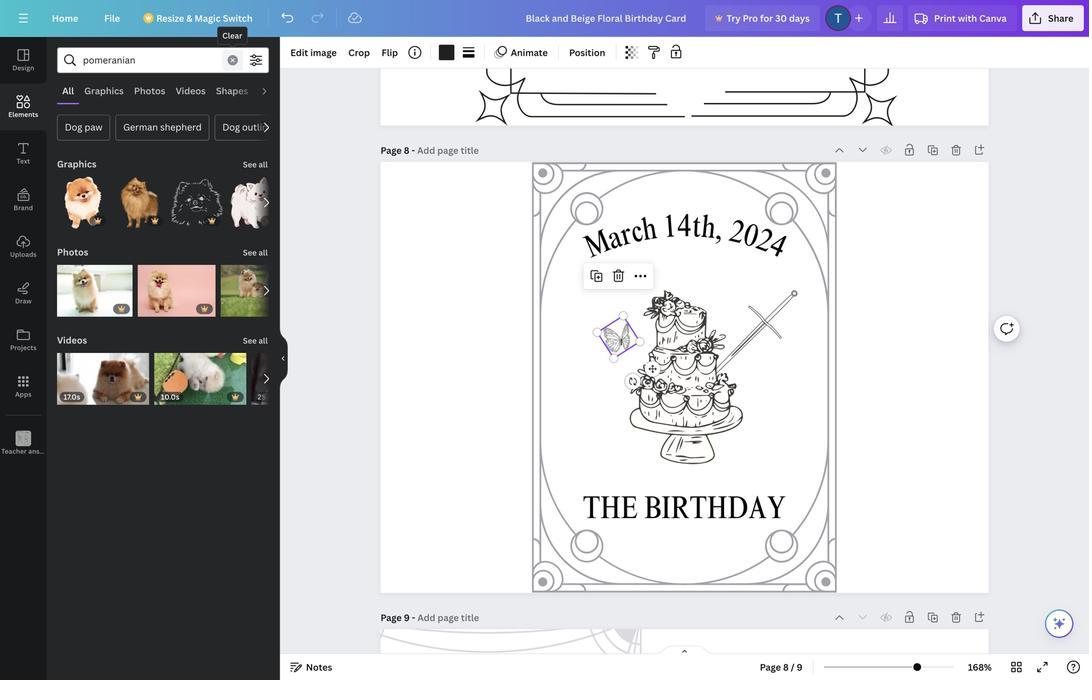 Task type: vqa. For each thing, say whether or not it's contained in the screenshot.
Search Presentation layouts search field
no



Task type: locate. For each thing, give the bounding box(es) containing it.
1 see all button from the top
[[242, 151, 269, 177]]

0 vertical spatial -
[[412, 144, 415, 157]]

uploads
[[10, 250, 37, 259]]

graphics button down dog paw button
[[56, 151, 98, 177]]

see
[[243, 159, 257, 170], [243, 247, 257, 258], [243, 336, 257, 346]]

1 vertical spatial see
[[243, 247, 257, 258]]

9 right "/"
[[797, 662, 803, 674]]

see all button down outline
[[242, 151, 269, 177]]

see for photos
[[243, 247, 257, 258]]

design button
[[0, 37, 47, 84]]

outline
[[242, 121, 273, 133]]

see all button for graphics
[[242, 151, 269, 177]]

dog left paw
[[65, 121, 82, 133]]

videos up shepherd on the top left of page
[[176, 85, 206, 97]]

graphics right all
[[84, 85, 124, 97]]

2 vertical spatial see all button
[[242, 327, 269, 353]]

all up the pomeranian - pom image
[[259, 247, 268, 258]]

birthday
[[644, 496, 786, 528]]

3 all from the top
[[259, 336, 268, 346]]

videos button
[[171, 78, 211, 103], [56, 327, 88, 353]]

dog
[[65, 121, 82, 133], [222, 121, 240, 133]]

1 dog from the left
[[65, 121, 82, 133]]

dog outline button
[[215, 115, 281, 141]]

page 8 / 9
[[760, 662, 803, 674]]

see all button
[[242, 151, 269, 177], [242, 239, 269, 265], [242, 327, 269, 353]]

0 vertical spatial see all button
[[242, 151, 269, 177]]

projects
[[10, 344, 37, 352]]

all
[[259, 159, 268, 170], [259, 247, 268, 258], [259, 336, 268, 346]]

see all button for photos
[[242, 239, 269, 265]]

0 vertical spatial see all
[[243, 159, 268, 170]]

8
[[404, 144, 409, 157], [783, 662, 789, 674]]

cute pomeranian dog image
[[228, 177, 280, 229]]

168% button
[[959, 657, 1001, 678]]

photos down search elements search box
[[134, 85, 165, 97]]

0 vertical spatial graphics
[[84, 85, 124, 97]]

see all button down cute pomeranian dog image
[[242, 239, 269, 265]]

1 horizontal spatial 8
[[783, 662, 789, 674]]

2 see all from the top
[[243, 247, 268, 258]]

0 horizontal spatial 9
[[404, 612, 410, 624]]

the
[[583, 496, 638, 528]]

videos
[[176, 85, 206, 97], [57, 334, 87, 347]]

graphics
[[84, 85, 124, 97], [57, 158, 96, 170]]

2 all from the top
[[259, 247, 268, 258]]

1 vertical spatial 8
[[783, 662, 789, 674]]

switch
[[223, 12, 253, 24]]

-
[[412, 144, 415, 157], [412, 612, 415, 624]]

graphics down dog paw button
[[57, 158, 96, 170]]

dog inside button
[[65, 121, 82, 133]]

page inside page 8 / 9 button
[[760, 662, 781, 674]]

notes button
[[285, 657, 337, 678]]

1 horizontal spatial photos
[[134, 85, 165, 97]]

all left hide image
[[259, 336, 268, 346]]

see all button left hide image
[[242, 327, 269, 353]]

hand drawn pomeranian dog illustration image
[[114, 177, 166, 229]]

- left page title text field
[[412, 144, 415, 157]]

0 vertical spatial all
[[259, 159, 268, 170]]

9
[[404, 612, 410, 624], [797, 662, 803, 674]]

8 left page title text field
[[404, 144, 409, 157]]

1 vertical spatial photos
[[57, 246, 88, 258]]

25.0s
[[258, 392, 276, 402]]

1 horizontal spatial 9
[[797, 662, 803, 674]]

8 for /
[[783, 662, 789, 674]]

1 vertical spatial 9
[[797, 662, 803, 674]]

1 vertical spatial page
[[381, 612, 402, 624]]

0 vertical spatial 8
[[404, 144, 409, 157]]

1 see all from the top
[[243, 159, 268, 170]]

dog inside "button"
[[222, 121, 240, 133]]

page for page 9
[[381, 612, 402, 624]]

position button
[[564, 42, 611, 63]]

draw button
[[0, 270, 47, 317]]

1 vertical spatial videos button
[[56, 327, 88, 353]]

0 horizontal spatial dog
[[65, 121, 82, 133]]

page
[[381, 144, 402, 157], [381, 612, 402, 624], [760, 662, 781, 674]]

8 for -
[[404, 144, 409, 157]]

all button
[[57, 78, 79, 103]]

resize
[[156, 12, 184, 24]]

paw
[[85, 121, 102, 133]]

group
[[57, 169, 109, 229], [114, 169, 166, 229], [171, 169, 223, 229], [228, 177, 280, 229], [57, 257, 133, 317], [138, 257, 215, 317], [221, 265, 298, 317]]

shepherd
[[160, 121, 202, 133]]

0 vertical spatial page
[[381, 144, 402, 157]]

25.0s group
[[251, 353, 343, 405]]

see all
[[243, 159, 268, 170], [243, 247, 268, 258], [243, 336, 268, 346]]

2 see from the top
[[243, 247, 257, 258]]

1 vertical spatial photos button
[[56, 239, 90, 265]]

Page title text field
[[417, 144, 480, 157]]

apps button
[[0, 364, 47, 410]]

see up the pomeranian - pom image
[[243, 247, 257, 258]]

8 left "/"
[[783, 662, 789, 674]]

0 vertical spatial videos button
[[171, 78, 211, 103]]

see left hide image
[[243, 336, 257, 346]]

1 vertical spatial videos
[[57, 334, 87, 347]]

canva assistant image
[[1052, 617, 1067, 632]]

page left page title text box
[[381, 612, 402, 624]]

1 horizontal spatial photos button
[[129, 78, 171, 103]]

print
[[934, 12, 956, 24]]

#231f20 image
[[439, 45, 454, 60], [439, 45, 454, 60]]

dog outline
[[222, 121, 273, 133]]

9 inside button
[[797, 662, 803, 674]]

2 see all button from the top
[[242, 239, 269, 265]]

graphics button
[[79, 78, 129, 103], [56, 151, 98, 177]]

page for page 8
[[381, 144, 402, 157]]

0 vertical spatial see
[[243, 159, 257, 170]]

photos button
[[129, 78, 171, 103], [56, 239, 90, 265]]

1 vertical spatial see all
[[243, 247, 268, 258]]

see all up the pomeranian - pom image
[[243, 247, 268, 258]]

videos button up shepherd on the top left of page
[[171, 78, 211, 103]]

;
[[22, 448, 24, 456]]

0 vertical spatial videos
[[176, 85, 206, 97]]

3 see from the top
[[243, 336, 257, 346]]

see all left hide image
[[243, 336, 268, 346]]

- for page 9 -
[[412, 612, 415, 624]]

1 horizontal spatial videos
[[176, 85, 206, 97]]

print with canva
[[934, 12, 1007, 24]]

2 vertical spatial see
[[243, 336, 257, 346]]

share button
[[1022, 5, 1084, 31]]

2 vertical spatial all
[[259, 336, 268, 346]]

10.0s group
[[154, 346, 246, 405]]

page left page title text field
[[381, 144, 402, 157]]

text
[[17, 157, 30, 166]]

page left "/"
[[760, 662, 781, 674]]

animate
[[511, 46, 548, 59]]

see all down outline
[[243, 159, 268, 170]]

dog paw button
[[57, 115, 110, 141]]

30
[[775, 12, 787, 24]]

1 horizontal spatial dog
[[222, 121, 240, 133]]

168%
[[968, 662, 992, 674]]

1 see from the top
[[243, 159, 257, 170]]

1 all from the top
[[259, 159, 268, 170]]

pro
[[743, 12, 758, 24]]

graphics button right all
[[79, 78, 129, 103]]

canva
[[979, 12, 1007, 24]]

9 left page title text box
[[404, 612, 410, 624]]

2 dog from the left
[[222, 121, 240, 133]]

pomeranian dog watercolor illustration image
[[57, 177, 109, 229]]

- left page title text box
[[412, 612, 415, 624]]

file
[[104, 12, 120, 24]]

0 horizontal spatial photos
[[57, 246, 88, 258]]

Design title text field
[[515, 5, 700, 31]]

all down outline
[[259, 159, 268, 170]]

0 vertical spatial 9
[[404, 612, 410, 624]]

dog left outline
[[222, 121, 240, 133]]

1 vertical spatial -
[[412, 612, 415, 624]]

videos right projects button
[[57, 334, 87, 347]]

1 vertical spatial see all button
[[242, 239, 269, 265]]

flip
[[382, 46, 398, 59]]

2 vertical spatial see all
[[243, 336, 268, 346]]

photos button right uploads
[[56, 239, 90, 265]]

2 vertical spatial page
[[760, 662, 781, 674]]

crop
[[348, 46, 370, 59]]

1 vertical spatial graphics button
[[56, 151, 98, 177]]

animate button
[[490, 42, 553, 63]]

see down dog outline "button"
[[243, 159, 257, 170]]

8 inside button
[[783, 662, 789, 674]]

3 see all from the top
[[243, 336, 268, 346]]

draw
[[15, 297, 32, 306]]

see all for photos
[[243, 247, 268, 258]]

0 vertical spatial photos
[[134, 85, 165, 97]]

days
[[789, 12, 810, 24]]

0 horizontal spatial 8
[[404, 144, 409, 157]]

videos button right projects button
[[56, 327, 88, 353]]

try pro for 30 days button
[[705, 5, 820, 31]]

1 horizontal spatial videos button
[[171, 78, 211, 103]]

3 see all button from the top
[[242, 327, 269, 353]]

photos up orange pomeranian dog sleeping smile image
[[57, 246, 88, 258]]

1 vertical spatial all
[[259, 247, 268, 258]]

photos button down search elements search box
[[129, 78, 171, 103]]

photos
[[134, 85, 165, 97], [57, 246, 88, 258]]

page 9 -
[[381, 612, 418, 624]]

audio button
[[253, 78, 290, 103]]

0 horizontal spatial videos
[[57, 334, 87, 347]]

brand
[[14, 204, 33, 212]]



Task type: describe. For each thing, give the bounding box(es) containing it.
0 horizontal spatial videos button
[[56, 327, 88, 353]]

0 vertical spatial photos button
[[129, 78, 171, 103]]

dog for dog paw
[[65, 121, 82, 133]]

edit image button
[[285, 42, 342, 63]]

file button
[[94, 5, 130, 31]]

clear
[[222, 30, 242, 41]]

answer
[[28, 447, 51, 456]]

show pages image
[[654, 646, 716, 656]]

shapes
[[216, 85, 248, 97]]

resize & magic switch button
[[136, 5, 263, 31]]

elements button
[[0, 84, 47, 130]]

1 vertical spatial graphics
[[57, 158, 96, 170]]

edit
[[290, 46, 308, 59]]

side panel tab list
[[0, 37, 67, 467]]

print with canva button
[[908, 5, 1017, 31]]

for
[[760, 12, 773, 24]]

audio
[[259, 85, 285, 97]]

all
[[62, 85, 74, 97]]

german
[[123, 121, 158, 133]]

see for graphics
[[243, 159, 257, 170]]

Page title text field
[[418, 612, 481, 625]]

magic
[[195, 12, 221, 24]]

image
[[310, 46, 337, 59]]

with
[[958, 12, 977, 24]]

flip button
[[376, 42, 403, 63]]

keys
[[53, 447, 67, 456]]

- for page 8 -
[[412, 144, 415, 157]]

all for photos
[[259, 247, 268, 258]]

/
[[791, 662, 795, 674]]

home link
[[41, 5, 89, 31]]

design
[[12, 64, 34, 72]]

hide image
[[279, 328, 288, 390]]

teacher answer keys
[[1, 447, 67, 456]]

page 8 -
[[381, 144, 417, 157]]

pomeranian - pom image
[[221, 265, 298, 317]]

crop button
[[343, 42, 375, 63]]

see for videos
[[243, 336, 257, 346]]

see all for graphics
[[243, 159, 268, 170]]

10.0s
[[161, 392, 179, 402]]

share
[[1048, 12, 1074, 24]]

the birthday
[[583, 496, 786, 528]]

projects button
[[0, 317, 47, 364]]

0 horizontal spatial photos button
[[56, 239, 90, 265]]

see all button for videos
[[242, 327, 269, 353]]

edit image
[[290, 46, 337, 59]]

shapes button
[[211, 78, 253, 103]]

main menu bar
[[0, 0, 1089, 37]]

german shepherd button
[[115, 115, 210, 141]]

notes
[[306, 662, 332, 674]]

uploads button
[[0, 224, 47, 270]]

0 vertical spatial graphics button
[[79, 78, 129, 103]]

pomeranian spitz dog cute bow image
[[138, 265, 215, 317]]

apps
[[15, 390, 31, 399]]

home
[[52, 12, 78, 24]]

try pro for 30 days
[[727, 12, 810, 24]]

orange pomeranian dog sleeping smile image
[[57, 265, 133, 317]]

page 8 / 9 button
[[755, 657, 808, 678]]

text button
[[0, 130, 47, 177]]

try
[[727, 12, 741, 24]]

17.0s
[[64, 392, 80, 402]]

resize & magic switch
[[156, 12, 253, 24]]

german shepherd
[[123, 121, 202, 133]]

&
[[186, 12, 192, 24]]

dog for dog outline
[[222, 121, 240, 133]]

dog paw
[[65, 121, 102, 133]]

teacher
[[1, 447, 27, 456]]

all for videos
[[259, 336, 268, 346]]

see all for videos
[[243, 336, 268, 346]]

position
[[569, 46, 605, 59]]

17.0s group
[[57, 346, 149, 405]]

Search elements search field
[[83, 48, 220, 73]]

all for graphics
[[259, 159, 268, 170]]

elements
[[8, 110, 38, 119]]

brand button
[[0, 177, 47, 224]]



